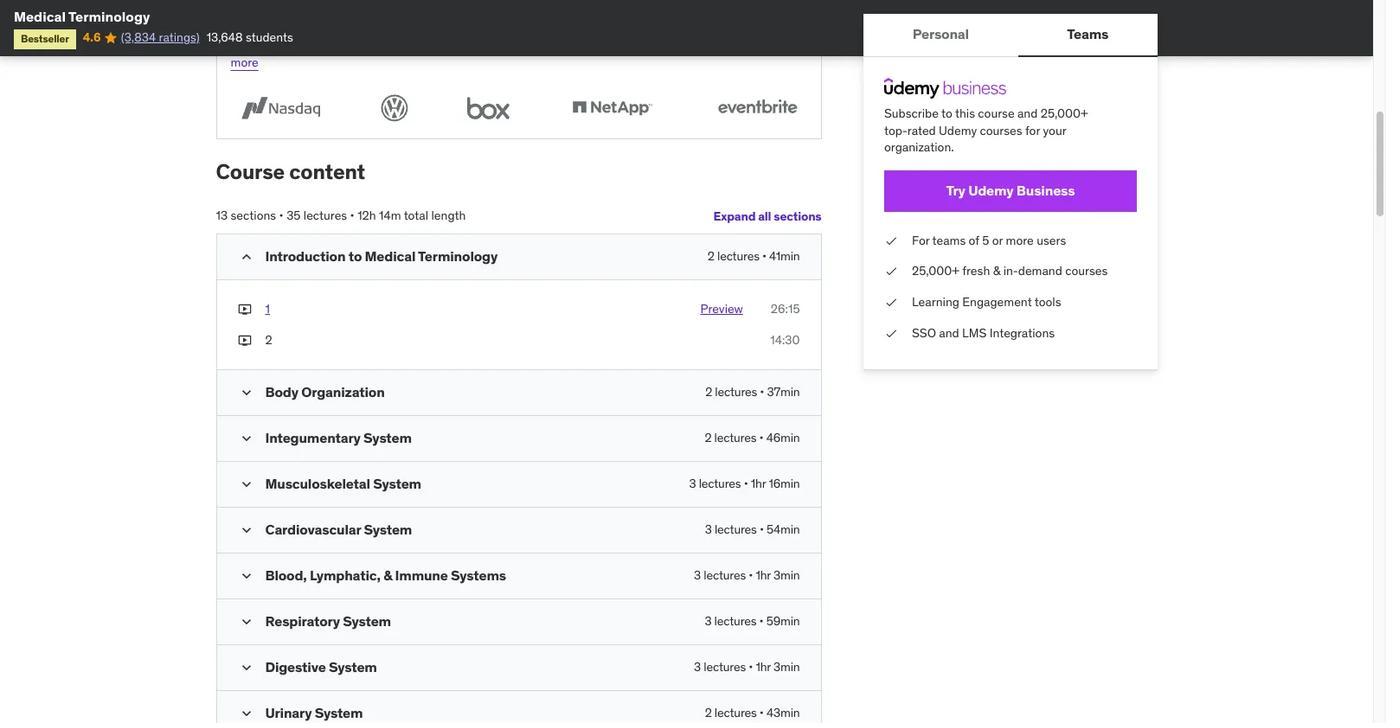 Task type: describe. For each thing, give the bounding box(es) containing it.
lectures for body organization
[[715, 384, 757, 400]]

0 vertical spatial this
[[364, 16, 389, 34]]

small image for body
[[238, 384, 255, 402]]

medical terminology
[[14, 8, 150, 25]]

small image for musculoskeletal
[[238, 476, 255, 493]]

2 for introduction to medical terminology
[[708, 248, 715, 264]]

teams
[[1067, 25, 1108, 43]]

top‑rated
[[884, 123, 936, 138]]

course content
[[216, 159, 365, 185]]

25,000+ inside subscribe to this course and 25,000+ top‑rated udemy courses for your organization.
[[1040, 106, 1088, 121]]

this
[[231, 37, 253, 53]]

learning engagement tools
[[912, 294, 1061, 310]]

26:15
[[771, 301, 800, 317]]

1 vertical spatial course
[[256, 37, 292, 53]]

students
[[246, 30, 293, 45]]

system for digestive system
[[329, 659, 377, 676]]

learn more
[[231, 37, 788, 70]]

(3,834 ratings)
[[121, 30, 200, 45]]

• for cardiovascular system
[[760, 522, 764, 538]]

system for integumentary system
[[363, 429, 412, 447]]

top companies offer this course to their employees
[[231, 16, 558, 34]]

length
[[431, 208, 466, 223]]

1hr for digestive system
[[756, 660, 771, 675]]

41min
[[769, 248, 800, 264]]

course inside subscribe to this course and 25,000+ top‑rated udemy courses for your organization.
[[978, 106, 1014, 121]]

4.6
[[83, 30, 101, 45]]

cardiovascular system
[[265, 521, 412, 538]]

sso
[[912, 325, 936, 341]]

small image for digestive
[[238, 660, 255, 677]]

0 horizontal spatial courses
[[530, 37, 573, 53]]

• for musculoskeletal system
[[744, 476, 748, 492]]

2 lectures • 46min
[[705, 430, 800, 446]]

udemy inside subscribe to this course and 25,000+ top‑rated udemy courses for your organization.
[[938, 123, 977, 138]]

3min for digestive system
[[774, 660, 800, 675]]

netapp image
[[562, 92, 662, 125]]

worldwide.
[[696, 37, 754, 53]]

small image for introduction
[[238, 248, 255, 266]]

organization.
[[884, 139, 954, 155]]

lectures for introduction to medical terminology
[[717, 248, 760, 264]]

udemy business image
[[884, 78, 1006, 99]]

13
[[216, 208, 228, 223]]

2 for body organization
[[705, 384, 712, 400]]

fresh
[[962, 263, 990, 279]]

1 sections from the left
[[231, 208, 276, 223]]

0 vertical spatial to
[[438, 16, 452, 34]]

lectures for respiratory system
[[714, 614, 757, 629]]

business
[[1016, 182, 1075, 199]]

• left 12h 14m
[[350, 208, 355, 223]]

learning
[[912, 294, 959, 310]]

content
[[289, 159, 365, 185]]

2 down "1" button
[[265, 332, 272, 348]]

lectures for musculoskeletal system
[[699, 476, 741, 492]]

xsmall image for sso
[[884, 325, 898, 342]]

2 horizontal spatial courses
[[1065, 263, 1107, 279]]

nasdaq image
[[231, 92, 330, 125]]

top
[[231, 16, 254, 34]]

was
[[295, 37, 316, 53]]

offer
[[331, 16, 362, 34]]

try
[[946, 182, 965, 199]]

organization
[[301, 384, 385, 401]]

blood,
[[265, 567, 307, 584]]

sections inside dropdown button
[[774, 208, 822, 224]]

small image for urinary
[[238, 705, 255, 723]]

(3,834
[[121, 30, 156, 45]]

or
[[992, 233, 1003, 248]]

digestive
[[265, 659, 326, 676]]

lymphatic,
[[310, 567, 381, 584]]

ratings)
[[159, 30, 200, 45]]

2 lectures • 41min
[[708, 248, 800, 264]]

1
[[265, 301, 270, 317]]

xsmall image left "1" button
[[238, 301, 251, 318]]

• left 35
[[279, 208, 284, 223]]

1 horizontal spatial terminology
[[418, 248, 498, 265]]

cardiovascular
[[265, 521, 361, 538]]

for teams of 5 or more users
[[912, 233, 1066, 248]]

our
[[386, 37, 404, 53]]

13,648
[[206, 30, 243, 45]]

this course was selected for our collection of top-rated courses trusted by businesses worldwide.
[[231, 37, 754, 53]]

top-
[[475, 37, 499, 53]]

collection
[[407, 37, 459, 53]]

3 for cardiovascular system
[[705, 522, 712, 538]]

tools
[[1034, 294, 1061, 310]]

• for integumentary system
[[759, 430, 764, 446]]

small image for integumentary
[[238, 430, 255, 448]]

3 lectures • 1hr 16min
[[689, 476, 800, 492]]

& for in-
[[993, 263, 1000, 279]]

lectures for digestive system
[[704, 660, 746, 675]]

lectures for blood, lymphatic, & immune systems
[[704, 568, 746, 583]]

2 for integumentary system
[[705, 430, 712, 446]]

systems
[[451, 567, 506, 584]]

for
[[912, 233, 929, 248]]

lectures for cardiovascular system
[[715, 522, 757, 538]]

in-
[[1003, 263, 1018, 279]]

respiratory
[[265, 613, 340, 630]]

subscribe to this course and 25,000+ top‑rated udemy courses for your organization.
[[884, 106, 1088, 155]]

0 horizontal spatial terminology
[[68, 8, 150, 25]]

by
[[617, 37, 630, 53]]

for inside subscribe to this course and 25,000+ top‑rated udemy courses for your organization.
[[1025, 123, 1040, 138]]

your
[[1043, 123, 1066, 138]]

introduction
[[265, 248, 346, 265]]

& for immune
[[383, 567, 392, 584]]

• for body organization
[[760, 384, 764, 400]]

3 lectures • 1hr 3min for digestive system
[[694, 660, 800, 675]]

37min
[[767, 384, 800, 400]]

users
[[1036, 233, 1066, 248]]

• for respiratory system
[[759, 614, 764, 629]]



Task type: vqa. For each thing, say whether or not it's contained in the screenshot.


Task type: locate. For each thing, give the bounding box(es) containing it.
lectures for urinary system
[[715, 705, 757, 721]]

urinary
[[265, 705, 312, 722]]

1 vertical spatial of
[[968, 233, 979, 248]]

0 vertical spatial medical
[[14, 8, 66, 25]]

bestseller
[[21, 32, 69, 45]]

4 small image from the top
[[238, 522, 255, 539]]

1 horizontal spatial sections
[[774, 208, 822, 224]]

lectures for integumentary system
[[714, 430, 757, 446]]

demand
[[1018, 263, 1062, 279]]

0 horizontal spatial for
[[369, 37, 383, 53]]

lectures up 3 lectures • 1hr 16min
[[714, 430, 757, 446]]

25,000+ up the your
[[1040, 106, 1088, 121]]

terminology down length
[[418, 248, 498, 265]]

2 vertical spatial to
[[348, 248, 362, 265]]

to for subscribe to this course and 25,000+ top‑rated udemy courses for your organization.
[[941, 106, 952, 121]]

tab list containing personal
[[863, 14, 1157, 57]]

1 vertical spatial 3min
[[774, 660, 800, 675]]

more
[[231, 54, 258, 70], [1005, 233, 1033, 248]]

0 vertical spatial and
[[1017, 106, 1037, 121]]

3 lectures • 54min
[[705, 522, 800, 538]]

expand all sections button
[[713, 199, 822, 234]]

0 vertical spatial 25,000+
[[1040, 106, 1088, 121]]

5
[[982, 233, 989, 248]]

course down udemy business image
[[978, 106, 1014, 121]]

lectures down 3 lectures • 59min
[[704, 660, 746, 675]]

2 sections from the left
[[774, 208, 822, 224]]

personal button
[[863, 14, 1018, 55]]

& left in-
[[993, 263, 1000, 279]]

courses left the your
[[979, 123, 1022, 138]]

• up 3 lectures • 59min
[[749, 568, 753, 583]]

2 vertical spatial 1hr
[[756, 660, 771, 675]]

lectures left 59min
[[714, 614, 757, 629]]

1 3min from the top
[[774, 568, 800, 583]]

subscribe
[[884, 106, 938, 121]]

• left 43min
[[760, 705, 764, 721]]

course up our
[[392, 16, 435, 34]]

16min
[[769, 476, 800, 492]]

0 horizontal spatial medical
[[14, 8, 66, 25]]

3min up 43min
[[774, 660, 800, 675]]

xsmall image for 25,000+
[[884, 263, 898, 280]]

system down respiratory system
[[329, 659, 377, 676]]

respiratory system
[[265, 613, 391, 630]]

1 horizontal spatial for
[[1025, 123, 1040, 138]]

musculoskeletal
[[265, 475, 370, 493]]

lectures down expand
[[717, 248, 760, 264]]

• left 37min
[[760, 384, 764, 400]]

lectures left 37min
[[715, 384, 757, 400]]

system up musculoskeletal system
[[363, 429, 412, 447]]

preview
[[700, 301, 743, 317]]

small image left blood,
[[238, 568, 255, 585]]

medical down 12h 14m
[[365, 248, 416, 265]]

learn
[[757, 37, 788, 53]]

2
[[708, 248, 715, 264], [265, 332, 272, 348], [705, 384, 712, 400], [705, 430, 712, 446], [705, 705, 712, 721]]

1 button
[[265, 301, 270, 318]]

1 vertical spatial 3 lectures • 1hr 3min
[[694, 660, 800, 675]]

35
[[287, 208, 301, 223]]

3 lectures • 1hr 3min for blood, lymphatic, & immune systems
[[694, 568, 800, 583]]

0 horizontal spatial course
[[256, 37, 292, 53]]

xsmall image for learning
[[884, 294, 898, 311]]

2 3min from the top
[[774, 660, 800, 675]]

to
[[438, 16, 452, 34], [941, 106, 952, 121], [348, 248, 362, 265]]

1hr down 3 lectures • 54min
[[756, 568, 771, 583]]

lectures down 3 lectures • 1hr 16min
[[715, 522, 757, 538]]

3 lectures • 1hr 3min
[[694, 568, 800, 583], [694, 660, 800, 675]]

system up blood, lymphatic, & immune systems
[[364, 521, 412, 538]]

to inside subscribe to this course and 25,000+ top‑rated udemy courses for your organization.
[[941, 106, 952, 121]]

3min
[[774, 568, 800, 583], [774, 660, 800, 675]]

all
[[758, 208, 771, 224]]

3 small image from the top
[[238, 614, 255, 631]]

system for respiratory system
[[343, 613, 391, 630]]

1 small image from the top
[[238, 384, 255, 402]]

for
[[369, 37, 383, 53], [1025, 123, 1040, 138]]

2 up 3 lectures • 1hr 16min
[[705, 430, 712, 446]]

system up cardiovascular system
[[373, 475, 421, 493]]

3 lectures • 1hr 3min down 3 lectures • 59min
[[694, 660, 800, 675]]

courses right demand
[[1065, 263, 1107, 279]]

0 vertical spatial 1hr
[[751, 476, 766, 492]]

course down companies
[[256, 37, 292, 53]]

body organization
[[265, 384, 385, 401]]

udemy
[[938, 123, 977, 138], [968, 182, 1013, 199]]

0 vertical spatial &
[[993, 263, 1000, 279]]

1hr for musculoskeletal system
[[751, 476, 766, 492]]

small image left urinary
[[238, 705, 255, 723]]

1 vertical spatial &
[[383, 567, 392, 584]]

14:30
[[770, 332, 800, 348]]

sections right all at the top of page
[[774, 208, 822, 224]]

teams
[[932, 233, 965, 248]]

1 horizontal spatial courses
[[979, 123, 1022, 138]]

0 horizontal spatial this
[[364, 16, 389, 34]]

xsmall image left the learning
[[884, 294, 898, 311]]

this up our
[[364, 16, 389, 34]]

selected
[[319, 37, 366, 53]]

to down 13 sections • 35 lectures • 12h 14m total length
[[348, 248, 362, 265]]

of left 5
[[968, 233, 979, 248]]

1 vertical spatial 1hr
[[756, 568, 771, 583]]

xsmall image for for
[[884, 233, 898, 250]]

2 small image from the top
[[238, 430, 255, 448]]

small image left integumentary
[[238, 430, 255, 448]]

integumentary system
[[265, 429, 412, 447]]

0 vertical spatial 3 lectures • 1hr 3min
[[694, 568, 800, 583]]

4 small image from the top
[[238, 660, 255, 677]]

immune
[[395, 567, 448, 584]]

1 vertical spatial 25,000+
[[912, 263, 959, 279]]

box image
[[459, 92, 517, 125]]

expand all sections
[[713, 208, 822, 224]]

1 vertical spatial courses
[[979, 123, 1022, 138]]

3 lectures • 59min
[[705, 614, 800, 629]]

1 vertical spatial more
[[1005, 233, 1033, 248]]

teams button
[[1018, 14, 1157, 55]]

xsmall image
[[884, 233, 898, 250], [884, 294, 898, 311], [238, 301, 251, 318]]

0 horizontal spatial of
[[462, 37, 473, 53]]

2 for urinary system
[[705, 705, 712, 721]]

system
[[363, 429, 412, 447], [373, 475, 421, 493], [364, 521, 412, 538], [343, 613, 391, 630], [329, 659, 377, 676], [315, 705, 363, 722]]

this
[[364, 16, 389, 34], [955, 106, 975, 121]]

1 horizontal spatial medical
[[365, 248, 416, 265]]

0 horizontal spatial more
[[231, 54, 258, 70]]

3min for blood, lymphatic, & immune systems
[[774, 568, 800, 583]]

25,000+ fresh & in-demand courses
[[912, 263, 1107, 279]]

46min
[[766, 430, 800, 446]]

tab list
[[863, 14, 1157, 57]]

1hr up 2 lectures • 43min
[[756, 660, 771, 675]]

integumentary
[[265, 429, 361, 447]]

and inside subscribe to this course and 25,000+ top‑rated udemy courses for your organization.
[[1017, 106, 1037, 121]]

• for digestive system
[[749, 660, 753, 675]]

udemy right try
[[968, 182, 1013, 199]]

volkswagen image
[[376, 92, 414, 125]]

terminology up 4.6
[[68, 8, 150, 25]]

of left top-
[[462, 37, 473, 53]]

and up try udemy business
[[1017, 106, 1037, 121]]

0 vertical spatial more
[[231, 54, 258, 70]]

2 left 43min
[[705, 705, 712, 721]]

• left the 16min
[[744, 476, 748, 492]]

0 vertical spatial terminology
[[68, 8, 150, 25]]

urinary system
[[265, 705, 363, 722]]

54min
[[767, 522, 800, 538]]

2 down expand
[[708, 248, 715, 264]]

digestive system
[[265, 659, 377, 676]]

0 horizontal spatial and
[[939, 325, 959, 341]]

expand
[[713, 208, 756, 224]]

13 sections • 35 lectures • 12h 14m total length
[[216, 208, 466, 223]]

2 lectures • 43min
[[705, 705, 800, 721]]

1 vertical spatial for
[[1025, 123, 1040, 138]]

eventbrite image
[[707, 92, 807, 125]]

lectures up 3 lectures • 59min
[[704, 568, 746, 583]]

0 horizontal spatial sections
[[231, 208, 276, 223]]

small image
[[238, 384, 255, 402], [238, 430, 255, 448], [238, 476, 255, 493], [238, 522, 255, 539]]

try udemy business
[[946, 182, 1075, 199]]

0 vertical spatial courses
[[530, 37, 573, 53]]

0 vertical spatial of
[[462, 37, 473, 53]]

courses inside subscribe to this course and 25,000+ top‑rated udemy courses for your organization.
[[979, 123, 1022, 138]]

1 horizontal spatial and
[[1017, 106, 1037, 121]]

2 small image from the top
[[238, 568, 255, 585]]

1 vertical spatial to
[[941, 106, 952, 121]]

small image left musculoskeletal
[[238, 476, 255, 493]]

43min
[[767, 705, 800, 721]]

2 horizontal spatial course
[[978, 106, 1014, 121]]

3 for musculoskeletal system
[[689, 476, 696, 492]]

3 lectures • 1hr 3min up 3 lectures • 59min
[[694, 568, 800, 583]]

and right sso
[[939, 325, 959, 341]]

1 vertical spatial this
[[955, 106, 975, 121]]

small image for blood,
[[238, 568, 255, 585]]

3 small image from the top
[[238, 476, 255, 493]]

0 horizontal spatial to
[[348, 248, 362, 265]]

1 small image from the top
[[238, 248, 255, 266]]

• for blood, lymphatic, & immune systems
[[749, 568, 753, 583]]

try udemy business link
[[884, 170, 1137, 212]]

3 for respiratory system
[[705, 614, 712, 629]]

lectures left 43min
[[715, 705, 757, 721]]

for left the your
[[1025, 123, 1040, 138]]

system for urinary system
[[315, 705, 363, 722]]

system for musculoskeletal system
[[373, 475, 421, 493]]

to for introduction to medical terminology
[[348, 248, 362, 265]]

more down this
[[231, 54, 258, 70]]

&
[[993, 263, 1000, 279], [383, 567, 392, 584]]

sections
[[231, 208, 276, 223], [774, 208, 822, 224]]

1hr
[[751, 476, 766, 492], [756, 568, 771, 583], [756, 660, 771, 675]]

2 vertical spatial course
[[978, 106, 1014, 121]]

1 horizontal spatial to
[[438, 16, 452, 34]]

• for urinary system
[[760, 705, 764, 721]]

2 up 2 lectures • 46min
[[705, 384, 712, 400]]

lectures
[[304, 208, 347, 223], [717, 248, 760, 264], [715, 384, 757, 400], [714, 430, 757, 446], [699, 476, 741, 492], [715, 522, 757, 538], [704, 568, 746, 583], [714, 614, 757, 629], [704, 660, 746, 675], [715, 705, 757, 721]]

1 horizontal spatial of
[[968, 233, 979, 248]]

of
[[462, 37, 473, 53], [968, 233, 979, 248]]

3 for digestive system
[[694, 660, 701, 675]]

body
[[265, 384, 298, 401]]

•
[[279, 208, 284, 223], [350, 208, 355, 223], [762, 248, 767, 264], [760, 384, 764, 400], [759, 430, 764, 446], [744, 476, 748, 492], [760, 522, 764, 538], [749, 568, 753, 583], [759, 614, 764, 629], [749, 660, 753, 675], [760, 705, 764, 721]]

• left 46min
[[759, 430, 764, 446]]

integrations
[[989, 325, 1054, 341]]

total
[[404, 208, 428, 223]]

learn more link
[[231, 37, 788, 70]]

1 horizontal spatial more
[[1005, 233, 1033, 248]]

small image for respiratory
[[238, 614, 255, 631]]

course
[[392, 16, 435, 34], [256, 37, 292, 53], [978, 106, 1014, 121]]

• left 41min
[[762, 248, 767, 264]]

system for cardiovascular system
[[364, 521, 412, 538]]

• down 3 lectures • 59min
[[749, 660, 753, 675]]

udemy up organization.
[[938, 123, 977, 138]]

2 vertical spatial courses
[[1065, 263, 1107, 279]]

blood, lymphatic, & immune systems
[[265, 567, 506, 584]]

lectures right 35
[[304, 208, 347, 223]]

3 for blood, lymphatic, & immune systems
[[694, 568, 701, 583]]

musculoskeletal system
[[265, 475, 421, 493]]

engagement
[[962, 294, 1032, 310]]

sso and lms integrations
[[912, 325, 1054, 341]]

small image left digestive
[[238, 660, 255, 677]]

for left our
[[369, 37, 383, 53]]

0 horizontal spatial 25,000+
[[912, 263, 959, 279]]

businesses
[[633, 37, 693, 53]]

1hr for blood, lymphatic, & immune systems
[[756, 568, 771, 583]]

12h 14m
[[357, 208, 401, 223]]

0 horizontal spatial &
[[383, 567, 392, 584]]

sections right 13
[[231, 208, 276, 223]]

lms
[[962, 325, 986, 341]]

• left 54min
[[760, 522, 764, 538]]

courses down the employees on the top
[[530, 37, 573, 53]]

small image left introduction
[[238, 248, 255, 266]]

course
[[216, 159, 285, 185]]

small image for cardiovascular
[[238, 522, 255, 539]]

to down udemy business image
[[941, 106, 952, 121]]

medical up 'bestseller'
[[14, 8, 66, 25]]

0 vertical spatial udemy
[[938, 123, 977, 138]]

& left the immune
[[383, 567, 392, 584]]

small image left cardiovascular
[[238, 522, 255, 539]]

1 3 lectures • 1hr 3min from the top
[[694, 568, 800, 583]]

3min down 54min
[[774, 568, 800, 583]]

xsmall image
[[884, 263, 898, 280], [884, 325, 898, 342], [238, 332, 251, 349]]

this inside subscribe to this course and 25,000+ top‑rated udemy courses for your organization.
[[955, 106, 975, 121]]

59min
[[766, 614, 800, 629]]

0 vertical spatial course
[[392, 16, 435, 34]]

this down udemy business image
[[955, 106, 975, 121]]

personal
[[912, 25, 969, 43]]

2 horizontal spatial to
[[941, 106, 952, 121]]

2 3 lectures • 1hr 3min from the top
[[694, 660, 800, 675]]

1 horizontal spatial this
[[955, 106, 975, 121]]

1hr left the 16min
[[751, 476, 766, 492]]

1 vertical spatial and
[[939, 325, 959, 341]]

• for introduction to medical terminology
[[762, 248, 767, 264]]

small image left respiratory
[[238, 614, 255, 631]]

1 horizontal spatial &
[[993, 263, 1000, 279]]

udemy inside try udemy business link
[[968, 182, 1013, 199]]

5 small image from the top
[[238, 705, 255, 723]]

• left 59min
[[759, 614, 764, 629]]

0 vertical spatial for
[[369, 37, 383, 53]]

system down digestive system
[[315, 705, 363, 722]]

1 vertical spatial udemy
[[968, 182, 1013, 199]]

more inside learn more
[[231, 54, 258, 70]]

system down blood, lymphatic, & immune systems
[[343, 613, 391, 630]]

1 vertical spatial terminology
[[418, 248, 498, 265]]

more right or
[[1005, 233, 1033, 248]]

small image
[[238, 248, 255, 266], [238, 568, 255, 585], [238, 614, 255, 631], [238, 660, 255, 677], [238, 705, 255, 723]]

1 horizontal spatial 25,000+
[[1040, 106, 1088, 121]]

1 vertical spatial medical
[[365, 248, 416, 265]]

trusted
[[575, 37, 614, 53]]

small image left 'body'
[[238, 384, 255, 402]]

introduction to medical terminology
[[265, 248, 498, 265]]

1 horizontal spatial course
[[392, 16, 435, 34]]

to up collection
[[438, 16, 452, 34]]

xsmall image left the for
[[884, 233, 898, 250]]

25,000+ up the learning
[[912, 263, 959, 279]]

lectures down 2 lectures • 46min
[[699, 476, 741, 492]]

0 vertical spatial 3min
[[774, 568, 800, 583]]



